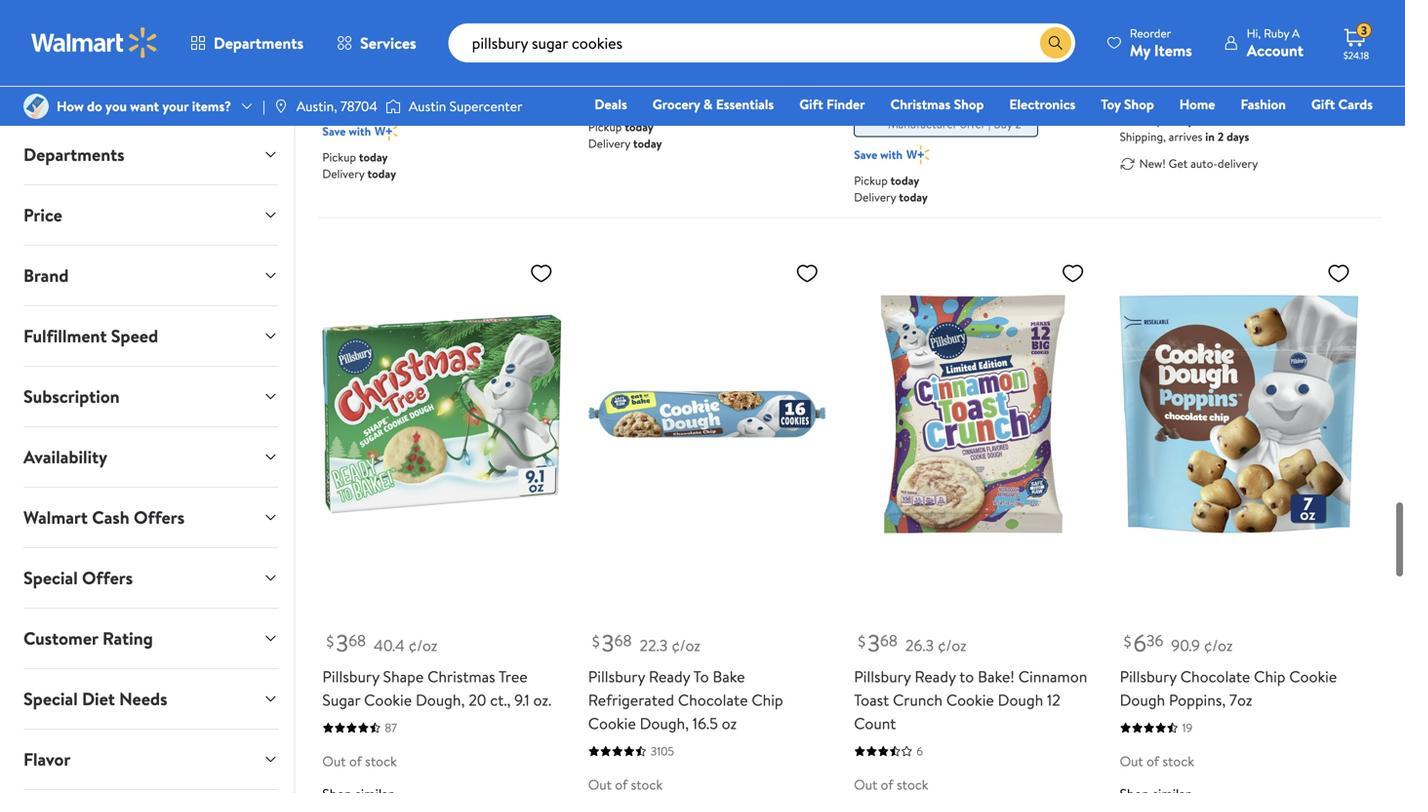 Task type: locate. For each thing, give the bounding box(es) containing it.
0 vertical spatial get $1.00 walmart cash walmart plus, element
[[327, 73, 479, 92]]

brand button
[[8, 246, 294, 306]]

12
[[1048, 690, 1061, 712]]

special inside 'dropdown button'
[[23, 687, 78, 712]]

1 ¢/oz from the left
[[409, 635, 438, 657]]

deals
[[595, 95, 628, 114]]

stock down 87
[[365, 753, 397, 772]]

1 vertical spatial special
[[23, 687, 78, 712]]

get $1.00 walmart cash up austin
[[357, 74, 479, 91]]

0 vertical spatial dough,
[[416, 690, 465, 712]]

0 horizontal spatial dough
[[999, 690, 1044, 712]]

Get $1.00 Walmart Cash checkbox
[[327, 74, 345, 91]]

3 $ from the left
[[858, 631, 866, 653]]

| right items?
[[263, 97, 265, 116]]

&
[[704, 95, 713, 114]]

$ for $ 3 68 22.3 ¢/oz pillsbury ready to bake refrigerated chocolate chip cookie dough, 16.5 oz
[[592, 631, 600, 653]]

3 inside $ 3 68 26.3 ¢/oz pillsbury ready to bake! cinnamon toast crunch cookie dough 12 count
[[868, 628, 881, 660]]

2 for get $1.00 walmart cash option
[[1016, 116, 1022, 132]]

ready for $ 3 68 22.3 ¢/oz pillsbury ready to bake refrigerated chocolate chip cookie dough, 16.5 oz
[[649, 667, 691, 688]]

1 horizontal spatial christmas
[[891, 95, 951, 114]]

1 vertical spatial offers
[[82, 566, 133, 591]]

0 vertical spatial manufacturer offer |  buy 2
[[357, 92, 490, 109]]

cash right christmas shop
[[985, 98, 1010, 114]]

0 horizontal spatial chip
[[752, 690, 784, 712]]

0 horizontal spatial  image
[[23, 94, 49, 119]]

get right get $1.00 walmart cash option
[[889, 98, 908, 114]]

gift left cards
[[1312, 95, 1336, 114]]

dough inside $ 6 36 90.9 ¢/oz pillsbury chocolate chip cookie dough poppins, 7oz
[[1120, 690, 1166, 712]]

| down christmas shop link
[[989, 116, 991, 132]]

pillsbury
[[323, 667, 380, 688], [589, 667, 645, 688], [855, 667, 911, 688], [1120, 667, 1177, 688]]

out of stock down 87
[[323, 753, 397, 772]]

1 of from the left
[[349, 753, 362, 772]]

fashion
[[1241, 95, 1287, 114]]

chocolate inside $ 3 68 22.3 ¢/oz pillsbury ready to bake refrigerated chocolate chip cookie dough, 16.5 oz
[[678, 690, 748, 712]]

services
[[360, 32, 417, 54]]

ebt eligible right ebt image
[[360, 39, 428, 58]]

¢/oz right 22.3
[[672, 635, 701, 657]]

departments tab
[[8, 125, 294, 185]]

$ inside $ 3 68 22.3 ¢/oz pillsbury ready to bake refrigerated chocolate chip cookie dough, 16.5 oz
[[592, 631, 600, 653]]

Get $1.00 Walmart Cash checkbox
[[859, 97, 877, 115]]

1 horizontal spatial shop
[[1125, 95, 1155, 114]]

out of stock for 3
[[323, 753, 397, 772]]

1 vertical spatial get $1.00 walmart cash walmart plus, element
[[859, 96, 1010, 116]]

6 down the crunch
[[917, 744, 924, 760]]

68 left 22.3
[[615, 630, 632, 652]]

manufacturer
[[357, 92, 426, 109], [889, 116, 958, 132]]

shop for toy shop
[[1125, 95, 1155, 114]]

$ left 36
[[1124, 631, 1132, 653]]

dough left 12
[[999, 690, 1044, 712]]

gift left finder
[[800, 95, 824, 114]]

cash
[[453, 74, 479, 91], [985, 98, 1010, 114], [92, 506, 130, 530]]

pillsbury inside $ 3 68 26.3 ¢/oz pillsbury ready to bake! cinnamon toast crunch cookie dough 12 count
[[855, 667, 911, 688]]

0 vertical spatial get $1.00 walmart cash
[[357, 74, 479, 91]]

walmart cash offers
[[23, 506, 185, 530]]

1 horizontal spatial get $1.00 walmart cash
[[889, 98, 1010, 114]]

0 vertical spatial manufacturer
[[357, 92, 426, 109]]

0 horizontal spatial get
[[357, 74, 376, 91]]

1 horizontal spatial cash
[[453, 74, 479, 91]]

offers down availability dropdown button on the left
[[134, 506, 185, 530]]

austin,
[[297, 97, 337, 116]]

dough, left 20 in the left of the page
[[416, 690, 465, 712]]

2 out of stock from the left
[[1120, 753, 1195, 772]]

2 special from the top
[[23, 687, 78, 712]]

departments button down want
[[8, 125, 294, 185]]

$ for $ 6 36 90.9 ¢/oz pillsbury chocolate chip cookie dough poppins, 7oz
[[1124, 631, 1132, 653]]

walmart for get $1.00 walmart cash checkbox on the left top of page
[[408, 74, 451, 91]]

0 vertical spatial walmart
[[408, 74, 451, 91]]

eligible left hi,
[[1184, 39, 1226, 58]]

1 horizontal spatial out
[[1120, 753, 1144, 772]]

68 left the '26.3'
[[881, 630, 898, 652]]

get $1.00 walmart cash for the left 'get $1.00 walmart cash walmart plus,' element
[[357, 74, 479, 91]]

dough, inside $ 3 68 22.3 ¢/oz pillsbury ready to bake refrigerated chocolate chip cookie dough, 16.5 oz
[[640, 713, 689, 735]]

save
[[1120, 69, 1144, 86], [589, 93, 612, 109], [323, 123, 346, 140], [855, 146, 878, 163]]

 image for austin supercenter
[[386, 97, 401, 116]]

0 horizontal spatial cash
[[92, 506, 130, 530]]

1 horizontal spatial pickup today delivery today
[[589, 119, 662, 152]]

ebt eligible right my
[[1158, 39, 1226, 58]]

ready
[[649, 667, 691, 688], [915, 667, 956, 688]]

3 inside $ 3 68 40.4 ¢/oz pillsbury shape christmas tree sugar cookie dough, 20 ct., 9.1 oz.
[[336, 628, 349, 660]]

2 68 from the left
[[615, 630, 632, 652]]

with left grocery
[[615, 93, 637, 109]]

delivery
[[1120, 112, 1163, 128], [589, 135, 631, 152], [323, 165, 365, 182], [855, 189, 897, 205]]

2 horizontal spatial  image
[[386, 97, 401, 116]]

1 out of stock from the left
[[323, 753, 397, 772]]

ct.,
[[490, 690, 511, 712]]

68 inside $ 3 68 22.3 ¢/oz pillsbury ready to bake refrigerated chocolate chip cookie dough, 16.5 oz
[[615, 630, 632, 652]]

2 stock from the left
[[1163, 753, 1195, 772]]

delivery inside pickup today delivery today shipping, arrives in 2 days
[[1120, 112, 1163, 128]]

0 vertical spatial departments button
[[174, 20, 320, 66]]

1 vertical spatial manufacturer offer |  buy 2
[[889, 116, 1022, 132]]

0 vertical spatial special
[[23, 566, 78, 591]]

4 $ from the left
[[1124, 631, 1132, 653]]

departments
[[214, 32, 304, 54], [23, 143, 125, 167]]

1 shop from the left
[[955, 95, 985, 114]]

walmart up austin
[[408, 74, 451, 91]]

dough, up '3105'
[[640, 713, 689, 735]]

$ for $ 3 68 40.4 ¢/oz pillsbury shape christmas tree sugar cookie dough, 20 ct., 9.1 oz.
[[326, 631, 334, 653]]

0 horizontal spatial $1.00
[[378, 74, 405, 91]]

fulfillment speed tab
[[8, 307, 294, 366]]

3 ¢/oz from the left
[[938, 635, 967, 657]]

1 vertical spatial get
[[889, 98, 908, 114]]

1 horizontal spatial chip
[[1255, 667, 1286, 688]]

1 horizontal spatial of
[[1147, 753, 1160, 772]]

1 horizontal spatial departments
[[214, 32, 304, 54]]

departments down how
[[23, 143, 125, 167]]

0 vertical spatial christmas
[[891, 95, 951, 114]]

ebt right ebt image
[[360, 39, 383, 58]]

6 left 90.9
[[1134, 628, 1147, 660]]

buy down electronics link
[[994, 116, 1013, 132]]

1 special from the top
[[23, 566, 78, 591]]

one
[[1224, 122, 1253, 141]]

pickup down deals on the left of the page
[[589, 119, 622, 135]]

$ inside $ 6 36 90.9 ¢/oz pillsbury chocolate chip cookie dough poppins, 7oz
[[1124, 631, 1132, 653]]

with down 78704
[[349, 123, 371, 140]]

cookie inside $ 3 68 26.3 ¢/oz pillsbury ready to bake! cinnamon toast crunch cookie dough 12 count
[[947, 690, 995, 712]]

¢/oz inside $ 6 36 90.9 ¢/oz pillsbury chocolate chip cookie dough poppins, 7oz
[[1205, 635, 1234, 657]]

tab
[[8, 791, 294, 794]]

0 vertical spatial offer
[[429, 92, 454, 109]]

2 dough from the left
[[1120, 690, 1166, 712]]

0 vertical spatial $1.00
[[378, 74, 405, 91]]

dough
[[999, 690, 1044, 712], [1120, 690, 1166, 712]]

pillsbury up sugar
[[323, 667, 380, 688]]

2 ¢/oz from the left
[[672, 635, 701, 657]]

2
[[484, 92, 490, 109], [1016, 116, 1022, 132], [1218, 128, 1225, 145]]

| for rightmost 'get $1.00 walmart cash walmart plus,' element
[[989, 116, 991, 132]]

0 vertical spatial walmart plus image
[[641, 91, 664, 111]]

0 horizontal spatial of
[[349, 753, 362, 772]]

Walmart Site-Wide search field
[[449, 23, 1076, 62]]

0 vertical spatial cash
[[453, 74, 479, 91]]

ebt up deals on the left of the page
[[626, 63, 649, 82]]

walmart left electronics
[[940, 98, 983, 114]]

 image
[[23, 94, 49, 119], [386, 97, 401, 116], [273, 99, 289, 114]]

manufacturer down services
[[357, 92, 426, 109]]

1 vertical spatial dough,
[[640, 713, 689, 735]]

tree
[[499, 667, 528, 688]]

add to favorites list, pillsbury shape christmas tree sugar cookie dough, 20 ct., 9.1 oz. image
[[530, 261, 553, 285]]

2 right in
[[1218, 128, 1225, 145]]

0 vertical spatial buy
[[462, 92, 481, 109]]

3 left 40.4
[[336, 628, 349, 660]]

2 horizontal spatial 2
[[1218, 128, 1225, 145]]

subscription button
[[8, 367, 294, 427]]

stock down 19 in the right of the page
[[1163, 753, 1195, 772]]

¢/oz inside $ 3 68 22.3 ¢/oz pillsbury ready to bake refrigerated chocolate chip cookie dough, 16.5 oz
[[672, 635, 701, 657]]

$1.00 down services
[[378, 74, 405, 91]]

how do you want your items?
[[57, 97, 231, 116]]

pickup down get $1.00 walmart cash option
[[855, 172, 888, 189]]

1 horizontal spatial get
[[889, 98, 908, 114]]

26.3
[[906, 635, 934, 657]]

0 horizontal spatial walmart plus image
[[375, 121, 398, 141]]

1 vertical spatial walmart plus image
[[907, 145, 930, 164]]

3 inside $ 3 68 22.3 ¢/oz pillsbury ready to bake refrigerated chocolate chip cookie dough, 16.5 oz
[[602, 628, 615, 660]]

walmart down availability at the bottom of page
[[23, 506, 88, 530]]

$ left 40.4
[[326, 631, 334, 653]]

shape
[[383, 667, 424, 688]]

gift for finder
[[800, 95, 824, 114]]

new! get auto-delivery
[[1140, 155, 1259, 172]]

¢/oz inside $ 3 68 26.3 ¢/oz pillsbury ready to bake! cinnamon toast crunch cookie dough 12 count
[[938, 635, 967, 657]]

1 stock from the left
[[365, 753, 397, 772]]

ready up the crunch
[[915, 667, 956, 688]]

2 horizontal spatial get
[[1169, 155, 1189, 172]]

deals link
[[586, 94, 636, 115]]

reorder
[[1130, 25, 1172, 41]]

2 horizontal spatial 68
[[881, 630, 898, 652]]

1 horizontal spatial stock
[[1163, 753, 1195, 772]]

save with down get $1.00 walmart cash option
[[855, 146, 903, 163]]

1 ready from the left
[[649, 667, 691, 688]]

1 pillsbury from the left
[[323, 667, 380, 688]]

pickup today delivery today shipping, arrives in 2 days
[[1120, 95, 1250, 145]]

pillsbury inside $ 3 68 40.4 ¢/oz pillsbury shape christmas tree sugar cookie dough, 20 ct., 9.1 oz.
[[323, 667, 380, 688]]

4 ¢/oz from the left
[[1205, 635, 1234, 657]]

1 horizontal spatial |
[[457, 92, 459, 109]]

chocolate
[[1181, 667, 1251, 688], [678, 690, 748, 712]]

departments button up items?
[[174, 20, 320, 66]]

how
[[57, 97, 84, 116]]

walmart plus image down items
[[1173, 68, 1196, 87]]

shop
[[955, 95, 985, 114], [1125, 95, 1155, 114]]

¢/oz
[[409, 635, 438, 657], [672, 635, 701, 657], [938, 635, 967, 657], [1205, 635, 1234, 657]]

pillsbury down 36
[[1120, 667, 1177, 688]]

manufacturer for get $1.00 walmart cash checkbox on the left top of page
[[357, 92, 426, 109]]

ready inside $ 3 68 26.3 ¢/oz pillsbury ready to bake! cinnamon toast crunch cookie dough 12 count
[[915, 667, 956, 688]]

special inside dropdown button
[[23, 566, 78, 591]]

in
[[1206, 128, 1216, 145]]

get $1.00 walmart cash walmart plus, element
[[327, 73, 479, 92], [859, 96, 1010, 116]]

manufacturer offer |  buy 2 for rightmost 'get $1.00 walmart cash walmart plus,' element
[[889, 116, 1022, 132]]

count
[[855, 713, 897, 735]]

ready for $ 3 68 26.3 ¢/oz pillsbury ready to bake! cinnamon toast crunch cookie dough 12 count
[[915, 667, 956, 688]]

1 vertical spatial buy
[[994, 116, 1013, 132]]

$ left the '26.3'
[[858, 631, 866, 653]]

1 horizontal spatial dough,
[[640, 713, 689, 735]]

new!
[[1140, 155, 1167, 172]]

0 horizontal spatial shop
[[955, 95, 985, 114]]

0 horizontal spatial christmas
[[428, 667, 496, 688]]

save with down my
[[1120, 69, 1169, 86]]

3 68 from the left
[[881, 630, 898, 652]]

walmart plus image right deals link
[[641, 91, 664, 111]]

1 vertical spatial walmart plus image
[[375, 121, 398, 141]]

pickup today delivery today down deals on the left of the page
[[589, 119, 662, 152]]

¢/oz right the '26.3'
[[938, 635, 967, 657]]

0 horizontal spatial departments
[[23, 143, 125, 167]]

1 vertical spatial walmart
[[940, 98, 983, 114]]

of for 6
[[1147, 753, 1160, 772]]

essentials
[[716, 95, 774, 114]]

pillsbury inside $ 6 36 90.9 ¢/oz pillsbury chocolate chip cookie dough poppins, 7oz
[[1120, 667, 1177, 688]]

68 inside $ 3 68 40.4 ¢/oz pillsbury shape christmas tree sugar cookie dough, 20 ct., 9.1 oz.
[[349, 630, 366, 652]]

¢/oz right 90.9
[[1205, 635, 1234, 657]]

shop for christmas shop
[[955, 95, 985, 114]]

0 horizontal spatial pickup today delivery today
[[323, 149, 396, 182]]

1 vertical spatial get $1.00 walmart cash
[[889, 98, 1010, 114]]

0 horizontal spatial stock
[[365, 753, 397, 772]]

2 ready from the left
[[915, 667, 956, 688]]

1 horizontal spatial walmart
[[408, 74, 451, 91]]

ebt image
[[1120, 40, 1150, 60]]

2 gift from the left
[[1312, 95, 1336, 114]]

special left 'diet'
[[23, 687, 78, 712]]

68 for $ 3 68 26.3 ¢/oz pillsbury ready to bake! cinnamon toast crunch cookie dough 12 count
[[881, 630, 898, 652]]

walmart plus image down christmas shop
[[907, 145, 930, 164]]

austin
[[409, 97, 446, 116]]

customer
[[23, 627, 98, 651]]

ruby
[[1265, 25, 1290, 41]]

1 horizontal spatial get $1.00 walmart cash walmart plus, element
[[859, 96, 1010, 116]]

0 horizontal spatial manufacturer
[[357, 92, 426, 109]]

walmart plus image
[[1173, 68, 1196, 87], [907, 145, 930, 164]]

 image left how
[[23, 94, 49, 119]]

christmas
[[891, 95, 951, 114], [428, 667, 496, 688]]

subscription tab
[[8, 367, 294, 427]]

chocolate up poppins,
[[1181, 667, 1251, 688]]

|
[[457, 92, 459, 109], [263, 97, 265, 116], [989, 116, 991, 132]]

cookie
[[1290, 667, 1338, 688], [364, 690, 412, 712], [947, 690, 995, 712], [589, 713, 636, 735]]

search icon image
[[1048, 35, 1064, 51]]

home
[[1180, 95, 1216, 114]]

| for the left 'get $1.00 walmart cash walmart plus,' element
[[457, 92, 459, 109]]

1 horizontal spatial ready
[[915, 667, 956, 688]]

1 vertical spatial offer
[[961, 116, 986, 132]]

save with down austin, 78704
[[323, 123, 371, 140]]

0 horizontal spatial out
[[323, 753, 346, 772]]

pickup
[[1120, 95, 1154, 112], [589, 119, 622, 135], [323, 149, 356, 165], [855, 172, 888, 189]]

ebt up christmas shop
[[892, 63, 915, 82]]

2 out from the left
[[1120, 753, 1144, 772]]

1 vertical spatial christmas
[[428, 667, 496, 688]]

2 pillsbury from the left
[[589, 667, 645, 688]]

$1.00 for get $1.00 walmart cash checkbox on the left top of page
[[378, 74, 405, 91]]

1 vertical spatial $1.00
[[910, 98, 937, 114]]

christmas up 20 in the left of the page
[[428, 667, 496, 688]]

1 out from the left
[[323, 753, 346, 772]]

pillsbury up 'toast'
[[855, 667, 911, 688]]

0 horizontal spatial 6
[[917, 744, 924, 760]]

out for 3
[[323, 753, 346, 772]]

to
[[694, 667, 709, 688]]

3 pillsbury from the left
[[855, 667, 911, 688]]

cash up special offers
[[92, 506, 130, 530]]

2 horizontal spatial walmart
[[940, 98, 983, 114]]

buy right austin
[[462, 92, 481, 109]]

pillsbury inside $ 3 68 22.3 ¢/oz pillsbury ready to bake refrigerated chocolate chip cookie dough, 16.5 oz
[[589, 667, 645, 688]]

ready inside $ 3 68 22.3 ¢/oz pillsbury ready to bake refrigerated chocolate chip cookie dough, 16.5 oz
[[649, 667, 691, 688]]

 image left the austin,
[[273, 99, 289, 114]]

shop right toy
[[1125, 95, 1155, 114]]

78704
[[341, 97, 378, 116]]

$ 3 68 22.3 ¢/oz pillsbury ready to bake refrigerated chocolate chip cookie dough, 16.5 oz
[[589, 628, 784, 735]]

1 horizontal spatial gift
[[1312, 95, 1336, 114]]

0 horizontal spatial offer
[[429, 92, 454, 109]]

1 horizontal spatial 2
[[1016, 116, 1022, 132]]

$1.00
[[378, 74, 405, 91], [910, 98, 937, 114]]

$ inside $ 3 68 40.4 ¢/oz pillsbury shape christmas tree sugar cookie dough, 20 ct., 9.1 oz.
[[326, 631, 334, 653]]

christmas right get $1.00 walmart cash option
[[891, 95, 951, 114]]

special diet needs button
[[8, 670, 294, 729]]

walmart plus image down 78704
[[375, 121, 398, 141]]

out for 6
[[1120, 753, 1144, 772]]

ready left 'to'
[[649, 667, 691, 688]]

20
[[469, 690, 487, 712]]

add to favorites list, pillsbury ready to bake refrigerated chocolate chip cookie dough, 16.5 oz image
[[796, 261, 819, 285]]

1 horizontal spatial dough
[[1120, 690, 1166, 712]]

gift inside gift cards registry
[[1312, 95, 1336, 114]]

2 vertical spatial cash
[[92, 506, 130, 530]]

2 shop from the left
[[1125, 95, 1155, 114]]

2 $ from the left
[[592, 631, 600, 653]]

fulfillment
[[23, 324, 107, 349]]

pickup today delivery today
[[589, 119, 662, 152], [323, 149, 396, 182], [855, 172, 928, 205]]

get $1.00 walmart cash right get $1.00 walmart cash option
[[889, 98, 1010, 114]]

0 horizontal spatial dough,
[[416, 690, 465, 712]]

get $1.00 walmart cash
[[357, 74, 479, 91], [889, 98, 1010, 114]]

4 pillsbury from the left
[[1120, 667, 1177, 688]]

pickup today delivery today down 78704
[[323, 149, 396, 182]]

get right new!
[[1169, 155, 1189, 172]]

one debit link
[[1215, 121, 1299, 142]]

1 gift from the left
[[800, 95, 824, 114]]

pickup inside pickup today delivery today shipping, arrives in 2 days
[[1120, 95, 1154, 112]]

manufacturer down christmas shop
[[889, 116, 958, 132]]

6 inside $ 6 36 90.9 ¢/oz pillsbury chocolate chip cookie dough poppins, 7oz
[[1134, 628, 1147, 660]]

0 horizontal spatial |
[[263, 97, 265, 116]]

$ inside $ 3 68 26.3 ¢/oz pillsbury ready to bake! cinnamon toast crunch cookie dough 12 count
[[858, 631, 866, 653]]

offers down walmart cash offers
[[82, 566, 133, 591]]

0 vertical spatial chip
[[1255, 667, 1286, 688]]

 image right 78704
[[386, 97, 401, 116]]

1 vertical spatial chip
[[752, 690, 784, 712]]

pillsbury up 'refrigerated'
[[589, 667, 645, 688]]

grocery
[[653, 95, 701, 114]]

save up toy shop link
[[1120, 69, 1144, 86]]

offer for get $1.00 walmart cash option
[[961, 116, 986, 132]]

buy
[[462, 92, 481, 109], [994, 116, 1013, 132]]

a
[[1293, 25, 1301, 41]]

diet
[[82, 687, 115, 712]]

1 vertical spatial manufacturer
[[889, 116, 958, 132]]

¢/oz right 40.4
[[409, 635, 438, 657]]

stock for 6
[[1163, 753, 1195, 772]]

0 horizontal spatial get $1.00 walmart cash
[[357, 74, 479, 91]]

1 horizontal spatial 68
[[615, 630, 632, 652]]

walmart+
[[1316, 122, 1374, 141]]

get up 78704
[[357, 74, 376, 91]]

1 horizontal spatial manufacturer offer |  buy 2
[[889, 116, 1022, 132]]

0 vertical spatial 6
[[1134, 628, 1147, 660]]

0 horizontal spatial out of stock
[[323, 753, 397, 772]]

cash up austin supercenter
[[453, 74, 479, 91]]

cash for the left 'get $1.00 walmart cash walmart plus,' element
[[453, 74, 479, 91]]

40.4
[[374, 635, 405, 657]]

1 dough from the left
[[999, 690, 1044, 712]]

arrives
[[1169, 128, 1203, 145]]

1 horizontal spatial offer
[[961, 116, 986, 132]]

1 vertical spatial chocolate
[[678, 690, 748, 712]]

cash inside walmart cash offers dropdown button
[[92, 506, 130, 530]]

2 down electronics link
[[1016, 116, 1022, 132]]

1 68 from the left
[[349, 630, 366, 652]]

0 horizontal spatial walmart
[[23, 506, 88, 530]]

2 vertical spatial walmart
[[23, 506, 88, 530]]

68 inside $ 3 68 26.3 ¢/oz pillsbury ready to bake! cinnamon toast crunch cookie dough 12 count
[[881, 630, 898, 652]]

grocery & essentials
[[653, 95, 774, 114]]

manufacturer offer |  buy 2 down services
[[357, 92, 490, 109]]

0 horizontal spatial manufacturer offer |  buy 2
[[357, 92, 490, 109]]

chocolate up 16.5
[[678, 690, 748, 712]]

$1.00 right get $1.00 walmart cash option
[[910, 98, 937, 114]]

0 horizontal spatial 68
[[349, 630, 366, 652]]

special up customer
[[23, 566, 78, 591]]

dough, inside $ 3 68 40.4 ¢/oz pillsbury shape christmas tree sugar cookie dough, 20 ct., 9.1 oz.
[[416, 690, 465, 712]]

manufacturer offer |  buy 2 down christmas shop
[[889, 116, 1022, 132]]

3 for $ 3 68 22.3 ¢/oz pillsbury ready to bake refrigerated chocolate chip cookie dough, 16.5 oz
[[602, 628, 615, 660]]

0 horizontal spatial buy
[[462, 92, 481, 109]]

customer rating
[[23, 627, 153, 651]]

gift
[[800, 95, 824, 114], [1312, 95, 1336, 114]]

16.5
[[693, 713, 718, 735]]

1 horizontal spatial 6
[[1134, 628, 1147, 660]]

2 of from the left
[[1147, 753, 1160, 772]]

1 $ from the left
[[326, 631, 334, 653]]

offer right 78704
[[429, 92, 454, 109]]

3 left 22.3
[[602, 628, 615, 660]]

offers inside tab
[[82, 566, 133, 591]]

1 horizontal spatial  image
[[273, 99, 289, 114]]

fulfillment speed button
[[8, 307, 294, 366]]

shop left electronics link
[[955, 95, 985, 114]]

walmart plus image
[[641, 91, 664, 111], [375, 121, 398, 141]]

68
[[349, 630, 366, 652], [615, 630, 632, 652], [881, 630, 898, 652]]

gift cards registry
[[1149, 95, 1374, 141]]

0 horizontal spatial chocolate
[[678, 690, 748, 712]]

1 vertical spatial departments
[[23, 143, 125, 167]]

pickup down austin, 78704
[[323, 149, 356, 165]]

pillsbury for $ 3 68 40.4 ¢/oz pillsbury shape christmas tree sugar cookie dough, 20 ct., 9.1 oz.
[[323, 667, 380, 688]]

 image for how do you want your items?
[[23, 94, 49, 119]]

¢/oz inside $ 3 68 40.4 ¢/oz pillsbury shape christmas tree sugar cookie dough, 20 ct., 9.1 oz.
[[409, 635, 438, 657]]

dough inside $ 3 68 26.3 ¢/oz pillsbury ready to bake! cinnamon toast crunch cookie dough 12 count
[[999, 690, 1044, 712]]

0 vertical spatial get
[[357, 74, 376, 91]]

$ left 22.3
[[592, 631, 600, 653]]



Task type: vqa. For each thing, say whether or not it's contained in the screenshot.


Task type: describe. For each thing, give the bounding box(es) containing it.
grocery & essentials link
[[644, 94, 783, 115]]

with down items
[[1147, 69, 1169, 86]]

¢/oz for $ 3 68 22.3 ¢/oz pillsbury ready to bake refrigerated chocolate chip cookie dough, 16.5 oz
[[672, 635, 701, 657]]

austin supercenter
[[409, 97, 523, 116]]

auto-
[[1191, 155, 1219, 172]]

chocolate inside $ 6 36 90.9 ¢/oz pillsbury chocolate chip cookie dough poppins, 7oz
[[1181, 667, 1251, 688]]

hi, ruby a account
[[1248, 25, 1304, 61]]

2 vertical spatial get
[[1169, 155, 1189, 172]]

0 horizontal spatial get $1.00 walmart cash walmart plus, element
[[327, 73, 479, 92]]

$1.00 for get $1.00 walmart cash option
[[910, 98, 937, 114]]

registry link
[[1140, 121, 1208, 142]]

1 horizontal spatial walmart plus image
[[641, 91, 664, 111]]

special diet needs tab
[[8, 670, 294, 729]]

austin, 78704
[[297, 97, 378, 116]]

home link
[[1171, 94, 1225, 115]]

christmas inside $ 3 68 40.4 ¢/oz pillsbury shape christmas tree sugar cookie dough, 20 ct., 9.1 oz.
[[428, 667, 496, 688]]

to
[[960, 667, 975, 688]]

toast
[[855, 690, 890, 712]]

oz
[[722, 713, 737, 735]]

one debit
[[1224, 122, 1290, 141]]

pillsbury for $ 3 68 26.3 ¢/oz pillsbury ready to bake! cinnamon toast crunch cookie dough 12 count
[[855, 667, 911, 688]]

walmart for get $1.00 walmart cash option
[[940, 98, 983, 114]]

toy shop
[[1102, 95, 1155, 114]]

save left grocery
[[589, 93, 612, 109]]

rating
[[102, 627, 153, 651]]

$ 6 36 90.9 ¢/oz pillsbury chocolate chip cookie dough poppins, 7oz
[[1120, 628, 1338, 712]]

offer for get $1.00 walmart cash checkbox on the left top of page
[[429, 92, 454, 109]]

flavor
[[23, 748, 71, 772]]

want
[[130, 97, 159, 116]]

pillsbury ready to bake! cinnamon toast crunch cookie dough 12 count image
[[855, 253, 1093, 576]]

customer rating button
[[8, 609, 294, 669]]

¢/oz for $ 3 68 40.4 ¢/oz pillsbury shape christmas tree sugar cookie dough, 20 ct., 9.1 oz.
[[409, 635, 438, 657]]

departments inside tab
[[23, 143, 125, 167]]

chip inside $ 3 68 22.3 ¢/oz pillsbury ready to bake refrigerated chocolate chip cookie dough, 16.5 oz
[[752, 690, 784, 712]]

special offers tab
[[8, 549, 294, 608]]

christmas shop
[[891, 95, 985, 114]]

walmart inside dropdown button
[[23, 506, 88, 530]]

buy for rightmost 'get $1.00 walmart cash walmart plus,' element
[[994, 116, 1013, 132]]

$ 3 68 26.3 ¢/oz pillsbury ready to bake! cinnamon toast crunch cookie dough 12 count
[[855, 628, 1088, 735]]

walmart cash offers tab
[[8, 488, 294, 548]]

ebt eligible up grocery
[[626, 63, 694, 82]]

customer rating tab
[[8, 609, 294, 669]]

1 vertical spatial 6
[[917, 744, 924, 760]]

9.1
[[515, 690, 530, 712]]

eligible up christmas shop
[[918, 63, 960, 82]]

3 up $24.18
[[1362, 22, 1368, 39]]

$ for $ 3 68 26.3 ¢/oz pillsbury ready to bake! cinnamon toast crunch cookie dough 12 count
[[858, 631, 866, 653]]

cash for rightmost 'get $1.00 walmart cash walmart plus,' element
[[985, 98, 1010, 114]]

36
[[1147, 630, 1164, 652]]

pillsbury chocolate chip cookie dough poppins, 7oz image
[[1120, 253, 1359, 576]]

save with left grocery
[[589, 93, 637, 109]]

3 for $ 3 68 40.4 ¢/oz pillsbury shape christmas tree sugar cookie dough, 20 ct., 9.1 oz.
[[336, 628, 349, 660]]

save down austin, 78704
[[323, 123, 346, 140]]

7oz
[[1230, 690, 1253, 712]]

delivery
[[1219, 155, 1259, 172]]

needs
[[119, 687, 167, 712]]

get $1.00 walmart cash for rightmost 'get $1.00 walmart cash walmart plus,' element
[[889, 98, 1010, 114]]

days
[[1227, 128, 1250, 145]]

add to favorites list, pillsbury chocolate chip cookie dough poppins, 7oz image
[[1328, 261, 1351, 285]]

walmart image
[[31, 27, 158, 59]]

items?
[[192, 97, 231, 116]]

electronics
[[1010, 95, 1076, 114]]

bake!
[[978, 667, 1015, 688]]

toy
[[1102, 95, 1121, 114]]

1 vertical spatial departments button
[[8, 125, 294, 185]]

manufacturer for get $1.00 walmart cash option
[[889, 116, 958, 132]]

get for get $1.00 walmart cash option
[[889, 98, 908, 114]]

fulfillment speed
[[23, 324, 158, 349]]

out of stock for 6
[[1120, 753, 1195, 772]]

christmas shop link
[[882, 94, 993, 115]]

eligible up austin
[[386, 39, 428, 58]]

cards
[[1339, 95, 1374, 114]]

gift for cards
[[1312, 95, 1336, 114]]

account
[[1248, 40, 1304, 61]]

brand tab
[[8, 246, 294, 306]]

fashion link
[[1233, 94, 1296, 115]]

$24.18
[[1344, 49, 1370, 62]]

add to favorites list, pillsbury ready to bake! cinnamon toast crunch cookie dough 12 count image
[[1062, 261, 1085, 285]]

cinnamon
[[1019, 667, 1088, 688]]

¢/oz for $ 3 68 26.3 ¢/oz pillsbury ready to bake! cinnamon toast crunch cookie dough 12 count
[[938, 635, 967, 657]]

gift finder
[[800, 95, 866, 114]]

0 vertical spatial walmart plus image
[[1173, 68, 1196, 87]]

your
[[162, 97, 189, 116]]

90.9
[[1172, 635, 1201, 657]]

supercenter
[[450, 97, 523, 116]]

Search search field
[[449, 23, 1076, 62]]

cookie inside $ 6 36 90.9 ¢/oz pillsbury chocolate chip cookie dough poppins, 7oz
[[1290, 667, 1338, 688]]

get for get $1.00 walmart cash checkbox on the left top of page
[[357, 74, 376, 91]]

availability button
[[8, 428, 294, 487]]

cookie inside $ 3 68 40.4 ¢/oz pillsbury shape christmas tree sugar cookie dough, 20 ct., 9.1 oz.
[[364, 690, 412, 712]]

87
[[385, 720, 397, 737]]

walmart cash offers button
[[8, 488, 294, 548]]

crunch
[[893, 690, 943, 712]]

items
[[1155, 40, 1193, 61]]

gift finder link
[[791, 94, 874, 115]]

price tab
[[8, 186, 294, 245]]

2 horizontal spatial pickup today delivery today
[[855, 172, 928, 205]]

eligible up grocery
[[652, 63, 694, 82]]

special for special diet needs
[[23, 687, 78, 712]]

of for 3
[[349, 753, 362, 772]]

3 for $ 3 68 26.3 ¢/oz pillsbury ready to bake! cinnamon toast crunch cookie dough 12 count
[[868, 628, 881, 660]]

electronics link
[[1001, 94, 1085, 115]]

 image for austin, 78704
[[273, 99, 289, 114]]

price button
[[8, 186, 294, 245]]

cookie inside $ 3 68 22.3 ¢/oz pillsbury ready to bake refrigerated chocolate chip cookie dough, 16.5 oz
[[589, 713, 636, 735]]

0 vertical spatial departments
[[214, 32, 304, 54]]

save down get $1.00 walmart cash option
[[855, 146, 878, 163]]

offers inside "tab"
[[134, 506, 185, 530]]

toy shop link
[[1093, 94, 1164, 115]]

shipping,
[[1120, 128, 1167, 145]]

you
[[105, 97, 127, 116]]

registry
[[1149, 122, 1199, 141]]

do
[[87, 97, 102, 116]]

price
[[23, 203, 62, 227]]

special for special offers
[[23, 566, 78, 591]]

gift cards link
[[1303, 94, 1383, 115]]

2 for get $1.00 walmart cash checkbox on the left top of page
[[484, 92, 490, 109]]

22.3
[[640, 635, 668, 657]]

pillsbury shape christmas tree sugar cookie dough, 20 ct., 9.1 oz. image
[[323, 253, 561, 576]]

poppins,
[[1170, 690, 1227, 712]]

sugar
[[323, 690, 361, 712]]

special offers button
[[8, 549, 294, 608]]

oz.
[[534, 690, 552, 712]]

with down christmas shop link
[[881, 146, 903, 163]]

buy for the left 'get $1.00 walmart cash walmart plus,' element
[[462, 92, 481, 109]]

pillsbury for $ 6 36 90.9 ¢/oz pillsbury chocolate chip cookie dough poppins, 7oz
[[1120, 667, 1177, 688]]

ebt eligible up christmas shop
[[892, 63, 960, 82]]

pillsbury for $ 3 68 22.3 ¢/oz pillsbury ready to bake refrigerated chocolate chip cookie dough, 16.5 oz
[[589, 667, 645, 688]]

bake
[[713, 667, 746, 688]]

68 for $ 3 68 40.4 ¢/oz pillsbury shape christmas tree sugar cookie dough, 20 ct., 9.1 oz.
[[349, 630, 366, 652]]

brand
[[23, 264, 69, 288]]

services button
[[320, 20, 433, 66]]

chip inside $ 6 36 90.9 ¢/oz pillsbury chocolate chip cookie dough poppins, 7oz
[[1255, 667, 1286, 688]]

availability tab
[[8, 428, 294, 487]]

ebt image
[[323, 40, 352, 60]]

ebt right my
[[1158, 39, 1181, 58]]

manufacturer offer |  buy 2 for the left 'get $1.00 walmart cash walmart plus,' element
[[357, 92, 490, 109]]

¢/oz for $ 6 36 90.9 ¢/oz pillsbury chocolate chip cookie dough poppins, 7oz
[[1205, 635, 1234, 657]]

pillsbury ready to bake refrigerated chocolate chip cookie dough, 16.5 oz image
[[589, 253, 827, 576]]

subscription
[[23, 385, 120, 409]]

2 inside pickup today delivery today shipping, arrives in 2 days
[[1218, 128, 1225, 145]]

stock for 3
[[365, 753, 397, 772]]

availability
[[23, 445, 108, 470]]

flavor tab
[[8, 730, 294, 790]]

0 horizontal spatial walmart plus image
[[907, 145, 930, 164]]

reorder my items
[[1130, 25, 1193, 61]]

68 for $ 3 68 22.3 ¢/oz pillsbury ready to bake refrigerated chocolate chip cookie dough, 16.5 oz
[[615, 630, 632, 652]]

debit
[[1257, 122, 1290, 141]]



